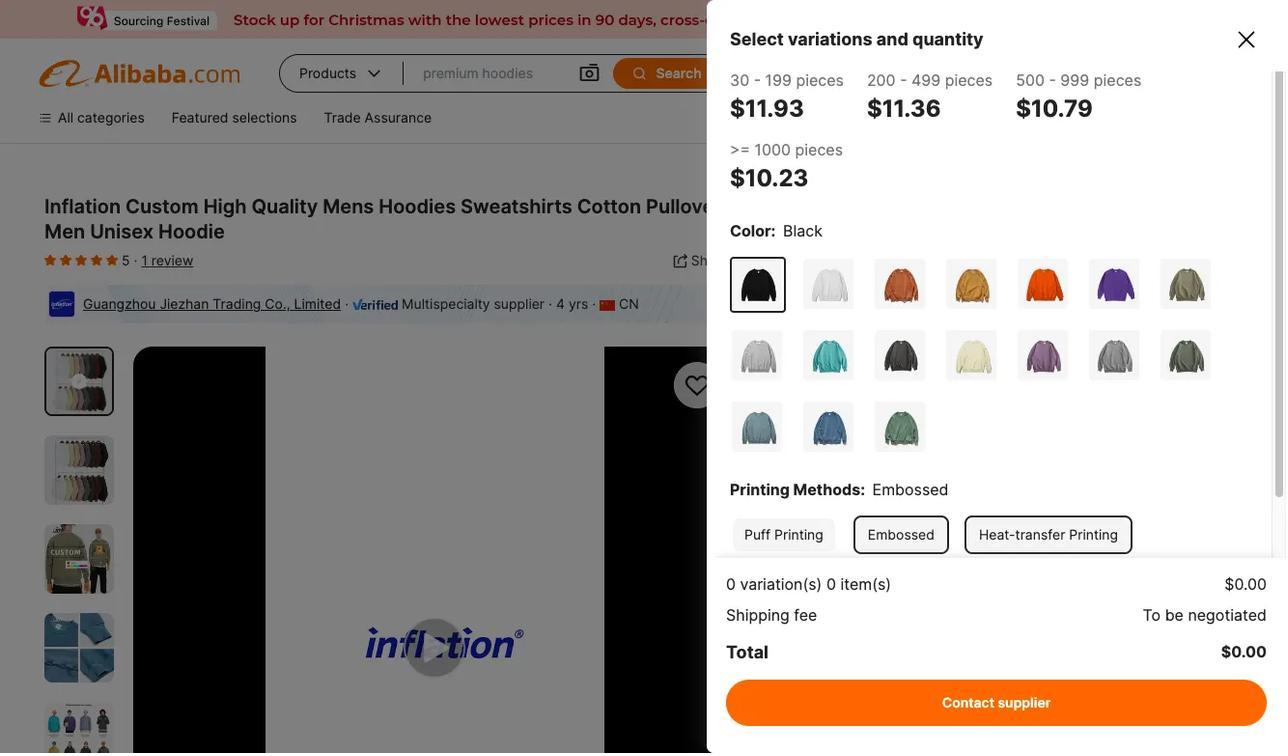 Task type: vqa. For each thing, say whether or not it's contained in the screenshot.
the "selections"
yes



Task type: describe. For each thing, give the bounding box(es) containing it.
s
[[730, 674, 739, 690]]

0 horizontal spatial transfer
[[1015, 526, 1065, 543]]

to be negotiated
[[1143, 605, 1267, 625]]

variations total options: 17 color ; 5 printing methods ; select now
[[814, 338, 1218, 384]]

supplier for multispecialty supplier
[[494, 295, 545, 312]]

puff printing link up variation(s)
[[730, 516, 838, 554]]

17
[[917, 365, 933, 384]]

center
[[1102, 109, 1145, 126]]

0 horizontal spatial $10.23
[[730, 164, 809, 192]]

$0.00 for 0 variation(s) 0 item(s)
[[1225, 575, 1267, 594]]

order
[[1052, 707, 1094, 726]]

silk
[[744, 580, 767, 597]]

embossed link for puff printing link underneath printing methods
[[928, 505, 1022, 542]]

$11.93 inside 30 - 199 pieces $11.93
[[730, 95, 804, 123]]

inflation custom high quality mens hoodies sweatshirts cotton pullover men unisex hoodie
[[44, 195, 722, 243]]

printing methods : embossed
[[730, 480, 949, 499]]

5 inside the variations total options: 17 color ; 5 printing methods ; select now
[[986, 365, 995, 384]]

0 variation(s) 0 item(s)
[[726, 575, 891, 594]]

buyer central
[[810, 109, 897, 126]]

to:
[[795, 65, 812, 81]]

negotiated
[[1188, 605, 1267, 625]]

sign
[[1062, 65, 1090, 81]]

cn
[[619, 295, 639, 312]]

1 horizontal spatial size
[[814, 559, 842, 576]]

0 vertical spatial m
[[871, 594, 883, 610]]

hoodie
[[158, 220, 225, 243]]

embossed for puff printing link on top of variation(s)
[[868, 526, 935, 543]]

pieces for $10.79
[[1094, 70, 1142, 90]]

hoodies
[[379, 195, 456, 218]]

1 review
[[141, 252, 193, 268]]

become a supplier
[[924, 109, 1042, 126]]

1 vertical spatial >= 1000 pieces $10.23
[[814, 247, 913, 293]]

1 0 from the left
[[726, 575, 736, 594]]

- for $11.93
[[754, 70, 761, 90]]

quality
[[252, 195, 318, 218]]

co.,
[[265, 295, 290, 312]]

color inside the variations total options: 17 color ; 5 printing methods ; select now
[[937, 365, 977, 384]]

4 yrs
[[556, 295, 588, 312]]

1 horizontal spatial 1000
[[836, 247, 867, 264]]

products link
[[280, 55, 404, 92]]

multispecialty supplier
[[402, 295, 545, 312]]

silk screen printing
[[744, 580, 866, 597]]

premium hoodies text field
[[423, 56, 559, 91]]

and
[[877, 29, 909, 49]]

guangzhou jiezhan trading co., limited link
[[83, 295, 341, 312]]

cotton
[[577, 195, 641, 218]]

variations
[[814, 338, 899, 358]]

variations
[[788, 29, 873, 49]]

select variations and quantity
[[730, 29, 984, 49]]

4
[[556, 295, 565, 312]]

2 0 from the left
[[826, 575, 836, 594]]

select inside the variations total options: 17 color ; 5 printing methods ; select now
[[1135, 365, 1182, 384]]

1 vertical spatial >=
[[814, 247, 832, 264]]

item(s)
[[840, 575, 891, 594]]

1 horizontal spatial puff printing
[[828, 515, 907, 531]]

deciding?
[[845, 707, 915, 726]]

$0.00 for total
[[1221, 642, 1267, 661]]

help center
[[1069, 109, 1145, 126]]

jiezhan
[[160, 295, 209, 312]]

1 vertical spatial size
[[730, 632, 762, 652]]

review
[[151, 252, 193, 268]]

variation(s)
[[740, 575, 822, 594]]

color : black
[[730, 221, 823, 240]]

printing methods
[[814, 480, 927, 496]]

shipping fee
[[726, 605, 817, 625]]

contact supplier
[[942, 694, 1051, 711]]

0 horizontal spatial >=
[[730, 140, 750, 159]]

a
[[979, 109, 987, 126]]

methods for printing methods
[[869, 480, 927, 496]]

select now link
[[1135, 365, 1218, 384]]

guangzhou jiezhan trading co., limited
[[83, 295, 341, 312]]

1 horizontal spatial $10.23
[[814, 269, 879, 293]]

help
[[1069, 109, 1098, 126]]

still
[[814, 707, 840, 726]]

ship to:
[[764, 65, 812, 81]]

0 horizontal spatial :
[[771, 221, 776, 240]]

methods for printing methods : embossed
[[793, 480, 860, 499]]

featured
[[172, 109, 228, 126]]

order sample link
[[1052, 707, 1150, 726]]

become
[[924, 109, 976, 126]]

contact
[[942, 694, 995, 711]]

0 horizontal spatial 1000
[[755, 140, 791, 159]]

contact supplier button
[[726, 680, 1267, 726]]

selections
[[232, 109, 297, 126]]

sign in
[[1062, 65, 1105, 81]]

high
[[203, 195, 247, 218]]

embossed for puff printing link underneath printing methods
[[941, 515, 1008, 531]]

first!
[[1015, 707, 1048, 726]]

search
[[656, 65, 702, 81]]

categories
[[77, 109, 145, 126]]

fee
[[794, 605, 817, 625]]

pieces for $11.93
[[796, 70, 844, 90]]

0 vertical spatial supplier
[[991, 109, 1042, 126]]

 search
[[631, 65, 702, 82]]

unisex
[[90, 220, 154, 243]]

inflation
[[44, 195, 121, 218]]

embossed link for puff printing link on top of variation(s)
[[853, 516, 949, 554]]



Task type: locate. For each thing, give the bounding box(es) containing it.
1 vertical spatial color
[[937, 365, 977, 384]]

1 horizontal spatial -
[[900, 70, 907, 90]]

$10.23 up color : black
[[730, 164, 809, 192]]

guangzhou
[[83, 295, 156, 312]]

m link
[[857, 584, 896, 621]]

options:
[[854, 365, 913, 384]]

puff down printing methods : embossed
[[828, 515, 854, 531]]

0 vertical spatial total
[[814, 365, 850, 384]]

screen
[[771, 580, 814, 597]]

0 vertical spatial select
[[730, 29, 784, 49]]

2 horizontal spatial -
[[1049, 70, 1056, 90]]

5 right 17
[[986, 365, 995, 384]]

total
[[814, 365, 850, 384], [726, 642, 769, 662]]

samples
[[950, 707, 1010, 726]]

- right 200
[[900, 70, 907, 90]]

supplier
[[991, 109, 1042, 126], [494, 295, 545, 312], [998, 694, 1051, 711]]

1 horizontal spatial heat-
[[1043, 515, 1079, 531]]

trade
[[324, 109, 361, 126]]

2 - from the left
[[900, 70, 907, 90]]

: up the item(s)
[[860, 480, 865, 499]]

total inside the variations total options: 17 color ; 5 printing methods ; select now
[[814, 365, 850, 384]]

$11.36
[[867, 95, 941, 123]]

yrs
[[569, 295, 588, 312]]

1 horizontal spatial total
[[814, 365, 850, 384]]

heat-transfer printing link
[[1029, 505, 1195, 542], [965, 516, 1133, 554]]

printing
[[999, 365, 1057, 384], [730, 480, 790, 499], [814, 480, 865, 496], [858, 515, 907, 531], [1133, 515, 1182, 531], [774, 526, 823, 543], [1069, 526, 1118, 543]]

3 - from the left
[[1049, 70, 1056, 90]]

>= 1000 pieces $10.23 down buyer
[[730, 140, 843, 192]]

- inside 30 - 199 pieces $11.93
[[754, 70, 761, 90]]

- for $10.79
[[1049, 70, 1056, 90]]

1 vertical spatial supplier
[[494, 295, 545, 312]]

company logo image
[[48, 291, 75, 318]]

supplier for contact supplier
[[998, 694, 1051, 711]]

to
[[1143, 605, 1161, 625]]

999
[[1061, 70, 1089, 90]]

favorite image
[[683, 371, 712, 400]]

assurance
[[365, 109, 432, 126]]

1 horizontal spatial color
[[814, 401, 849, 417]]

puff printing down printing methods
[[828, 515, 907, 531]]

- for $11.36
[[900, 70, 907, 90]]

central
[[850, 109, 897, 126]]

>= 1000 pieces $10.23 down the black
[[814, 247, 913, 293]]

- inside 200 - 499 pieces $11.36
[[900, 70, 907, 90]]

: left the black
[[771, 221, 776, 240]]

sweatshirts
[[461, 195, 572, 218]]

; right 17
[[977, 365, 982, 384]]

1 favorites filling image from the left
[[44, 252, 56, 268]]

0 horizontal spatial size
[[730, 632, 762, 652]]

size down shipping
[[730, 632, 762, 652]]

2 horizontal spatial color
[[937, 365, 977, 384]]

black
[[783, 221, 823, 240]]

>= 1000 pieces $10.23
[[730, 140, 843, 192], [814, 247, 913, 293]]

quantity
[[913, 29, 984, 49]]

$11.93
[[730, 95, 804, 123], [814, 208, 876, 231], [976, 674, 1018, 690], [976, 718, 1018, 735]]

2 vertical spatial color
[[814, 401, 849, 417]]

men
[[44, 220, 85, 243]]

total down the variations
[[814, 365, 850, 384]]

puff printing up variation(s)
[[744, 526, 823, 543]]

1 horizontal spatial select
[[1135, 365, 1182, 384]]

total up the s at right
[[726, 642, 769, 662]]

limited
[[294, 295, 341, 312]]

select
[[730, 29, 784, 49], [1135, 365, 1182, 384]]

1 horizontal spatial 5
[[986, 365, 995, 384]]

>= down 30
[[730, 140, 750, 159]]

$10.79
[[1016, 95, 1093, 123]]

supplier inside button
[[998, 694, 1051, 711]]

methods inside the variations total options: 17 color ; 5 printing methods ; select now
[[1061, 365, 1126, 384]]

color for color
[[814, 401, 849, 417]]

ship
[[764, 65, 792, 81]]

0 horizontal spatial heat-
[[979, 526, 1015, 543]]

heat-
[[1043, 515, 1079, 531], [979, 526, 1015, 543]]

puff printing link
[[814, 505, 920, 542], [730, 516, 838, 554]]

0 horizontal spatial total
[[726, 642, 769, 662]]

;
[[977, 365, 982, 384], [1126, 365, 1130, 384]]

pieces inside 200 - 499 pieces $11.36
[[945, 70, 993, 90]]

1000
[[755, 140, 791, 159], [836, 247, 867, 264]]

$0.00
[[1225, 575, 1267, 594], [1221, 642, 1267, 661]]

1 horizontal spatial transfer
[[1079, 515, 1129, 531]]

m down the s at right
[[730, 718, 742, 735]]

m
[[871, 594, 883, 610], [730, 718, 742, 735]]

0 horizontal spatial 0
[[726, 575, 736, 594]]

color right 17
[[937, 365, 977, 384]]

trading
[[213, 295, 261, 312]]

1
[[141, 252, 148, 268]]

favorites filling image
[[44, 252, 56, 268], [60, 252, 71, 268], [60, 252, 71, 268], [75, 252, 87, 268], [91, 252, 102, 268], [106, 252, 118, 268], [106, 252, 118, 268]]

0 vertical spatial :
[[771, 221, 776, 240]]

be
[[1165, 605, 1184, 625]]

pieces
[[796, 70, 844, 90], [945, 70, 993, 90], [1094, 70, 1142, 90], [795, 140, 843, 159], [871, 247, 913, 264]]

0 horizontal spatial ;
[[977, 365, 982, 384]]

$0.00 up negotiated
[[1225, 575, 1267, 594]]

1 ; from the left
[[977, 365, 982, 384]]

color for color : black
[[730, 221, 771, 240]]

pieces inside 30 - 199 pieces $11.93
[[796, 70, 844, 90]]

sample
[[1098, 707, 1150, 726]]

printing inside the variations total options: 17 color ; 5 printing methods ; select now
[[999, 365, 1057, 384]]

select left the 'now' at the right
[[1135, 365, 1182, 384]]

shipping
[[726, 605, 790, 625]]

favorites filling image
[[44, 252, 56, 268], [75, 252, 87, 268], [91, 252, 102, 268]]

1 - from the left
[[754, 70, 761, 90]]

0 horizontal spatial select
[[730, 29, 784, 49]]

1 horizontal spatial favorites filling image
[[75, 252, 87, 268]]

0 left silk
[[726, 575, 736, 594]]

1 vertical spatial total
[[726, 642, 769, 662]]

printing
[[818, 580, 866, 597]]

1 horizontal spatial m
[[871, 594, 883, 610]]

1 horizontal spatial puff
[[828, 515, 854, 531]]

transfer
[[1079, 515, 1129, 531], [1015, 526, 1065, 543]]

0 horizontal spatial 5
[[122, 252, 130, 268]]

0 vertical spatial >= 1000 pieces $10.23
[[730, 140, 843, 192]]

1000 down 30 - 199 pieces $11.93
[[755, 140, 791, 159]]

5
[[122, 252, 130, 268], [986, 365, 995, 384]]

$0.00 down negotiated
[[1221, 642, 1267, 661]]

200
[[867, 70, 896, 90]]

500 - 999 pieces $10.79
[[1016, 70, 1142, 123]]

1 horizontal spatial 0
[[826, 575, 836, 594]]

2 ; from the left
[[1126, 365, 1130, 384]]

usd
[[973, 65, 1001, 81]]

0 left the item(s)
[[826, 575, 836, 594]]

1 horizontal spatial methods
[[869, 480, 927, 496]]

0 vertical spatial $10.23
[[730, 164, 809, 192]]

1 horizontal spatial >=
[[814, 247, 832, 264]]

color left the black
[[730, 221, 771, 240]]

now
[[1186, 365, 1218, 384]]

heat- for puff printing link on top of variation(s)
[[979, 526, 1015, 543]]

select up 'ship'
[[730, 29, 784, 49]]

all categories
[[58, 109, 145, 126]]

0 vertical spatial 5
[[122, 252, 130, 268]]

:
[[771, 221, 776, 240], [860, 480, 865, 499]]

0 horizontal spatial puff printing
[[744, 526, 823, 543]]

english-
[[921, 65, 973, 81]]

still deciding? get samples first! order sample
[[814, 707, 1150, 726]]


[[578, 62, 601, 85]]

in
[[1094, 65, 1105, 81]]

500
[[1016, 70, 1045, 90]]

0 horizontal spatial puff
[[744, 526, 771, 543]]

1 vertical spatial :
[[860, 480, 865, 499]]

us
[[842, 65, 861, 81]]

1 vertical spatial 5
[[986, 365, 995, 384]]

custom
[[126, 195, 199, 218]]

199
[[765, 70, 792, 90]]

size up printing
[[814, 559, 842, 576]]

0 horizontal spatial methods
[[793, 480, 860, 499]]

0 horizontal spatial -
[[754, 70, 761, 90]]

english-usd
[[921, 65, 1001, 81]]

puff printing link down printing methods
[[814, 505, 920, 542]]

get
[[920, 707, 946, 726]]

1 vertical spatial $10.23
[[814, 269, 879, 293]]

; left select now link
[[1126, 365, 1130, 384]]

3 favorites filling image from the left
[[91, 252, 102, 268]]

m right printing
[[871, 594, 883, 610]]

499
[[912, 70, 941, 90]]

-
[[754, 70, 761, 90], [900, 70, 907, 90], [1049, 70, 1056, 90]]

buyer
[[810, 109, 846, 126]]

2 horizontal spatial methods
[[1061, 365, 1126, 384]]

2 favorites filling image from the left
[[75, 252, 87, 268]]

1 horizontal spatial :
[[860, 480, 865, 499]]

$10.23 down the black
[[814, 269, 879, 293]]

silk screen printing link
[[730, 570, 881, 608]]

color down the variations
[[814, 401, 849, 417]]

pieces inside 500 - 999 pieces $10.79
[[1094, 70, 1142, 90]]

0 vertical spatial >=
[[730, 140, 750, 159]]

>=
[[730, 140, 750, 159], [814, 247, 832, 264]]

1 vertical spatial 1000
[[836, 247, 867, 264]]

- right 30
[[754, 70, 761, 90]]

1 vertical spatial m
[[730, 718, 742, 735]]

puff up silk
[[744, 526, 771, 543]]

1 vertical spatial $0.00
[[1221, 642, 1267, 661]]

0 vertical spatial 1000
[[755, 140, 791, 159]]

5 left 1
[[122, 252, 130, 268]]

0 horizontal spatial color
[[730, 221, 771, 240]]

200 - 499 pieces $11.36
[[867, 70, 993, 123]]

multispecialty
[[402, 295, 490, 312]]

trade assurance
[[324, 109, 432, 126]]

1 vertical spatial select
[[1135, 365, 1182, 384]]

pieces for $11.36
[[945, 70, 993, 90]]

2 horizontal spatial favorites filling image
[[91, 252, 102, 268]]

0 vertical spatial color
[[730, 221, 771, 240]]

>= down the black
[[814, 247, 832, 264]]

2 vertical spatial supplier
[[998, 694, 1051, 711]]

heat-transfer printing
[[1043, 515, 1182, 531], [979, 526, 1118, 543]]

0 horizontal spatial favorites filling image
[[44, 252, 56, 268]]

0 horizontal spatial m
[[730, 718, 742, 735]]

color
[[730, 221, 771, 240], [937, 365, 977, 384], [814, 401, 849, 417]]

- inside 500 - 999 pieces $10.79
[[1049, 70, 1056, 90]]

30
[[730, 70, 750, 90]]

products
[[299, 65, 356, 81]]

1000 up the variations
[[836, 247, 867, 264]]

heat- for puff printing link underneath printing methods
[[1043, 515, 1079, 531]]

- right 500
[[1049, 70, 1056, 90]]

30 - 199 pieces $11.93
[[730, 70, 844, 123]]

embossed link
[[928, 505, 1022, 542], [853, 516, 949, 554]]

0 vertical spatial $0.00
[[1225, 575, 1267, 594]]

1 horizontal spatial ;
[[1126, 365, 1130, 384]]

0 vertical spatial size
[[814, 559, 842, 576]]



